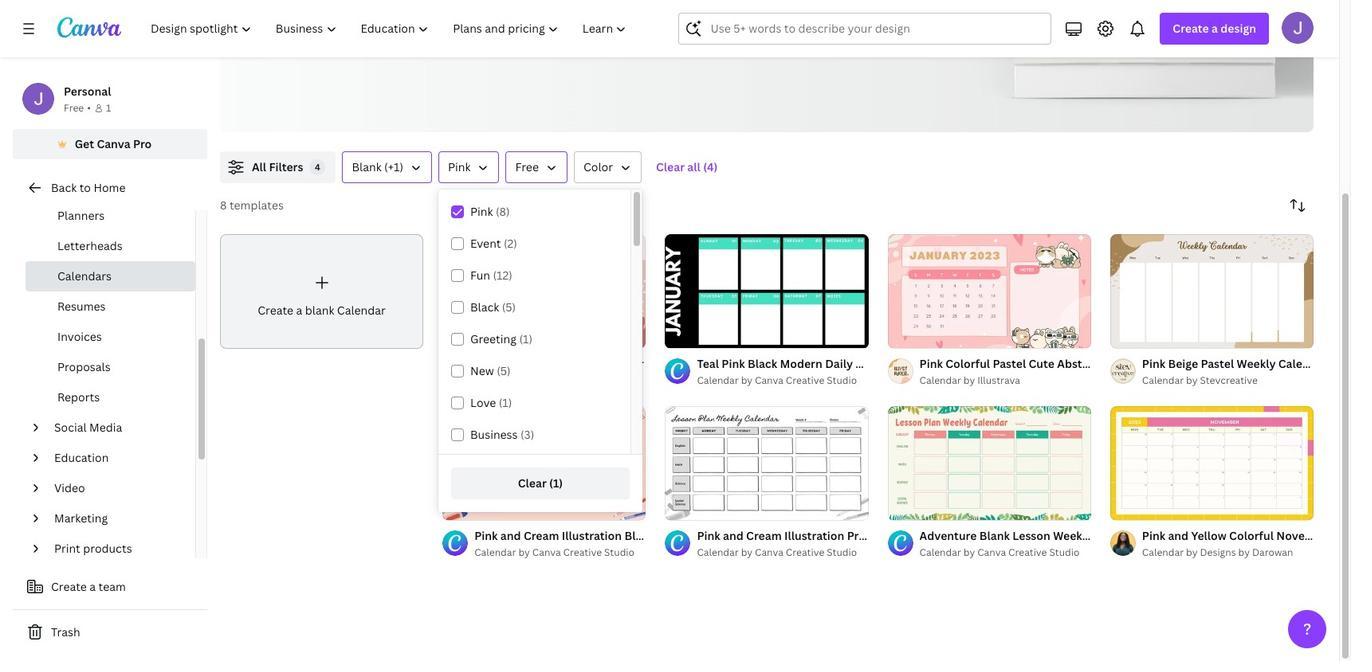 Task type: locate. For each thing, give the bounding box(es) containing it.
(1) right love
[[499, 396, 512, 411]]

1 of 12 link for pastel
[[888, 234, 1092, 349]]

2 horizontal spatial create
[[1173, 21, 1210, 36]]

stevcreative down pink beige pastel weekly calendar link
[[1200, 374, 1258, 387]]

1 horizontal spatial stevcreative
[[1200, 374, 1258, 387]]

2 horizontal spatial and
[[1169, 529, 1189, 544]]

stevcreative inside pink feminine weekly calendar calendar by stevcreative
[[533, 374, 590, 387]]

create for create a blank calendar
[[258, 303, 294, 318]]

pink up 'pink (8)' in the top of the page
[[448, 159, 471, 175]]

0 vertical spatial free
[[64, 101, 84, 115]]

1 horizontal spatial clear
[[656, 159, 685, 175]]

teal pink black modern daily calendar link
[[697, 356, 905, 373]]

free right pink button
[[516, 159, 539, 175]]

of
[[683, 329, 692, 341], [906, 329, 915, 341]]

1 of 12 for teal
[[677, 329, 704, 341]]

event (2)
[[470, 236, 517, 251]]

1 1 of 12 from the left
[[677, 329, 704, 341]]

2022
[[1136, 356, 1162, 372]]

stevcreative down pink feminine weekly calendar link
[[533, 374, 590, 387]]

modern
[[780, 356, 823, 372]]

education link
[[48, 443, 186, 474]]

1 calendar templates image from the left
[[974, 0, 1314, 132]]

calendar by canva creative studio link for teal
[[697, 373, 869, 389]]

to
[[79, 180, 91, 195]]

1 horizontal spatial and
[[593, 30, 616, 47]]

a left design
[[1212, 21, 1218, 36]]

1 horizontal spatial of
[[906, 329, 915, 341]]

pink inside teal pink black modern daily calendar calendar by canva creative studio
[[722, 356, 745, 372]]

create left blank on the left top of the page
[[258, 303, 294, 318]]

creative
[[786, 374, 825, 387], [563, 546, 602, 560], [786, 546, 825, 560], [1009, 546, 1047, 560]]

free left • at left top
[[64, 101, 84, 115]]

pink colorful pastel cute abstract april 2022 monthly calendar image
[[888, 234, 1092, 349]]

lesson inside pink and cream illustration blank lesson weekly calendar calendar by canva creative studio
[[658, 529, 696, 544]]

1 vertical spatial create
[[258, 303, 294, 318]]

yellow
[[1192, 529, 1227, 544]]

pastel for weekly
[[1201, 356, 1235, 372]]

create for create a team
[[51, 580, 87, 595]]

colorful up darowan
[[1230, 529, 1274, 544]]

pastel
[[993, 356, 1026, 372], [1201, 356, 1235, 372]]

proposals link
[[26, 352, 195, 383]]

pink inside pink beige pastel weekly calendar calendar by stevcreative
[[1143, 356, 1166, 372]]

1 12 from the left
[[694, 329, 704, 341]]

black (5)
[[470, 300, 516, 315]]

lesson
[[658, 529, 696, 544], [1013, 529, 1051, 544]]

custom
[[311, 9, 357, 26]]

designed
[[724, 9, 780, 26]]

and inside pink and cream illustration blank lesson weekly calendar calendar by canva creative studio
[[501, 529, 521, 544]]

1 horizontal spatial pastel
[[1201, 356, 1235, 372]]

a left team
[[90, 580, 96, 595]]

2 1 of 12 from the left
[[899, 329, 926, 341]]

fun (12)
[[470, 268, 513, 283]]

pink for pink colorful pastel cute abstract april 2022 monthly calendar calendar by illustrava
[[920, 356, 943, 372]]

design
[[1221, 21, 1257, 36]]

(8)
[[496, 204, 510, 219]]

a for team
[[90, 580, 96, 595]]

1 calendar by stevcreative link from the left
[[475, 373, 644, 389]]

free for free
[[516, 159, 539, 175]]

1 vertical spatial clear
[[518, 476, 547, 491]]

clear left all
[[656, 159, 685, 175]]

2 pastel from the left
[[1201, 356, 1235, 372]]

0 vertical spatial clear
[[656, 159, 685, 175]]

0 horizontal spatial 12
[[694, 329, 704, 341]]

0 horizontal spatial of
[[683, 329, 692, 341]]

black inside teal pink black modern daily calendar calendar by canva creative studio
[[748, 356, 778, 372]]

by inside pink colorful pastel cute abstract april 2022 monthly calendar calendar by illustrava
[[964, 374, 976, 387]]

•
[[87, 101, 91, 115]]

teal
[[697, 356, 719, 372]]

None search field
[[679, 13, 1052, 45]]

2 horizontal spatial blank
[[980, 529, 1010, 544]]

a left blank on the left top of the page
[[296, 303, 303, 318]]

202
[[1337, 529, 1352, 544]]

calendar by stevcreative link for pastel
[[1143, 373, 1314, 389]]

1 horizontal spatial calendar by stevcreative link
[[1143, 373, 1314, 389]]

1 horizontal spatial (1)
[[519, 332, 533, 347]]

clear
[[656, 159, 685, 175], [518, 476, 547, 491]]

0 vertical spatial (1)
[[519, 332, 533, 347]]

0 horizontal spatial clear
[[518, 476, 547, 491]]

2 vertical spatial (1)
[[550, 476, 563, 491]]

studio
[[827, 374, 857, 387], [604, 546, 635, 560], [827, 546, 857, 560], [1050, 546, 1080, 560]]

canva inside button
[[97, 136, 130, 151]]

a left little
[[387, 30, 394, 47]]

lesson inside adventure blank lesson weekly calendar calendar by canva creative studio
[[1013, 529, 1051, 544]]

1 horizontal spatial create
[[258, 303, 294, 318]]

and inside pink and yellow colorful november 202 calendar by designs by darowan
[[1169, 529, 1189, 544]]

of for teal pink black modern daily calendar
[[683, 329, 692, 341]]

monthly
[[1165, 356, 1210, 372]]

pink up calendar by illustrava link
[[920, 356, 943, 372]]

1 vertical spatial free
[[516, 159, 539, 175]]

black left the modern
[[748, 356, 778, 372]]

pink left (8)
[[470, 204, 493, 219]]

clear inside button
[[518, 476, 547, 491]]

studio inside teal pink black modern daily calendar calendar by canva creative studio
[[827, 374, 857, 387]]

by inside pink and cream illustration blank lesson weekly calendar calendar by canva creative studio
[[519, 546, 530, 560]]

12
[[694, 329, 704, 341], [917, 329, 926, 341]]

adventure blank lesson weekly calendar calendar by canva creative studio
[[920, 529, 1144, 560]]

with
[[554, 9, 580, 26]]

and left yellow
[[1169, 529, 1189, 544]]

pink (8)
[[470, 204, 510, 219]]

pink inside pink and yellow colorful november 202 calendar by designs by darowan
[[1143, 529, 1166, 544]]

0 horizontal spatial lesson
[[658, 529, 696, 544]]

1 horizontal spatial black
[[748, 356, 778, 372]]

1 1 of 12 link from the left
[[665, 234, 869, 349]]

1 horizontal spatial 12
[[917, 329, 926, 341]]

1 lesson from the left
[[658, 529, 696, 544]]

weekly inside pink feminine weekly calendar calendar by stevcreative
[[553, 356, 592, 372]]

has
[[417, 9, 438, 26]]

pink feminine weekly calendar image
[[443, 234, 646, 349]]

create for create a design
[[1173, 21, 1210, 36]]

blank right adventure
[[980, 529, 1010, 544]]

clear inside button
[[656, 159, 685, 175]]

pink for pink feminine weekly calendar calendar by stevcreative
[[475, 356, 498, 372]]

creative inside pink and cream illustration blank lesson weekly calendar calendar by canva creative studio
[[563, 546, 602, 560]]

by inside pink beige pastel weekly calendar calendar by stevcreative
[[1187, 374, 1198, 387]]

resumes link
[[26, 292, 195, 322]]

pastel right 'beige'
[[1201, 356, 1235, 372]]

pink left 'beige'
[[1143, 356, 1166, 372]]

1 vertical spatial (1)
[[499, 396, 512, 411]]

2 of from the left
[[906, 329, 915, 341]]

0 horizontal spatial 1 of 12 link
[[665, 234, 869, 349]]

print products link
[[48, 534, 186, 564]]

0 vertical spatial (5)
[[502, 300, 516, 315]]

resumes
[[57, 299, 106, 314]]

pink inside pink and cream illustration blank lesson weekly calendar calendar by canva creative studio
[[475, 529, 498, 544]]

2 horizontal spatial (1)
[[550, 476, 563, 491]]

1 vertical spatial black
[[748, 356, 778, 372]]

a inside create a design dropdown button
[[1212, 21, 1218, 36]]

1 of 12
[[677, 329, 704, 341], [899, 329, 926, 341]]

planners link
[[26, 201, 195, 231]]

(+1)
[[384, 159, 403, 175]]

and down canva's
[[593, 30, 616, 47]]

calendar by designs by darowan link
[[1143, 545, 1314, 561]]

0 horizontal spatial black
[[470, 300, 499, 315]]

get canva pro button
[[13, 129, 207, 159]]

1 horizontal spatial 1 of 12 link
[[888, 234, 1092, 349]]

0 vertical spatial create
[[1173, 21, 1210, 36]]

0 horizontal spatial create
[[51, 580, 87, 595]]

and left cream
[[501, 529, 521, 544]]

pastel inside pink beige pastel weekly calendar calendar by stevcreative
[[1201, 356, 1235, 372]]

1 horizontal spatial lesson
[[1013, 529, 1051, 544]]

jacob simon image
[[1282, 12, 1314, 44]]

business (3)
[[470, 427, 534, 443]]

(5) down (12)
[[502, 300, 516, 315]]

clear all (4) button
[[648, 152, 726, 183]]

yours
[[349, 30, 384, 47]]

0 horizontal spatial and
[[501, 529, 521, 544]]

clear down (3)
[[518, 476, 547, 491]]

1 horizontal spatial 1 of 12
[[899, 329, 926, 341]]

pink beige pastel weekly calendar calendar by stevcreative
[[1143, 356, 1328, 387]]

create inside button
[[51, 580, 87, 595]]

8 templates
[[220, 198, 284, 213]]

pastel for cute
[[993, 356, 1026, 372]]

blank right illustration
[[625, 529, 655, 544]]

pastel up calendar by illustrava link
[[993, 356, 1026, 372]]

2 lesson from the left
[[1013, 529, 1051, 544]]

pastel inside pink colorful pastel cute abstract april 2022 monthly calendar calendar by illustrava
[[993, 356, 1026, 372]]

black down fun
[[470, 300, 499, 315]]

2 vertical spatial create
[[51, 580, 87, 595]]

free inside button
[[516, 159, 539, 175]]

color
[[584, 159, 613, 175]]

beige
[[1169, 356, 1199, 372]]

(2)
[[504, 236, 517, 251]]

marketing
[[54, 511, 108, 526]]

pink down greeting
[[475, 356, 498, 372]]

0 vertical spatial black
[[470, 300, 499, 315]]

planners
[[57, 208, 105, 223]]

1 pastel from the left
[[993, 356, 1026, 372]]

(1) up feminine
[[519, 332, 533, 347]]

(1) for greeting
[[519, 332, 533, 347]]

home
[[94, 180, 126, 195]]

0 horizontal spatial stevcreative
[[533, 374, 590, 387]]

blank left the (+1) on the top left
[[352, 159, 382, 175]]

blank inside adventure blank lesson weekly calendar calendar by canva creative studio
[[980, 529, 1010, 544]]

1 of from the left
[[683, 329, 692, 341]]

studio inside adventure blank lesson weekly calendar calendar by canva creative studio
[[1050, 546, 1080, 560]]

(5) right new
[[497, 364, 511, 379]]

pink beige pastel weekly calendar image
[[1111, 234, 1314, 349]]

pink and cream illustration blank lesson weekly calendar link
[[475, 528, 789, 545]]

create left design
[[1173, 21, 1210, 36]]

calendar
[[360, 9, 414, 26]]

a left custom
[[301, 9, 308, 26]]

pink left cream
[[475, 529, 498, 544]]

calendar by stevcreative link down monthly
[[1143, 373, 1314, 389]]

1 horizontal spatial blank
[[625, 529, 655, 544]]

colorful up "illustrava"
[[946, 356, 990, 372]]

blank
[[352, 159, 382, 175], [625, 529, 655, 544], [980, 529, 1010, 544]]

stevcreative
[[533, 374, 590, 387], [1200, 374, 1258, 387]]

a inside create a team button
[[90, 580, 96, 595]]

1 horizontal spatial 1
[[677, 329, 681, 341]]

team
[[99, 580, 126, 595]]

4
[[315, 161, 320, 173]]

invoices
[[57, 329, 102, 344]]

colorful inside pink colorful pastel cute abstract april 2022 monthly calendar calendar by illustrava
[[946, 356, 990, 372]]

2 stevcreative from the left
[[1200, 374, 1258, 387]]

(5) for new (5)
[[497, 364, 511, 379]]

0 horizontal spatial 1 of 12
[[677, 329, 704, 341]]

2 horizontal spatial 1
[[899, 329, 904, 341]]

1 of 12 link
[[665, 234, 869, 349], [888, 234, 1092, 349]]

1 horizontal spatial colorful
[[1230, 529, 1274, 544]]

1 horizontal spatial free
[[516, 159, 539, 175]]

1 stevcreative from the left
[[533, 374, 590, 387]]

0 horizontal spatial colorful
[[946, 356, 990, 372]]

0 horizontal spatial pastel
[[993, 356, 1026, 372]]

by inside teal pink black modern daily calendar calendar by canva creative studio
[[741, 374, 753, 387]]

Search search field
[[711, 14, 1042, 44]]

pink right teal in the right bottom of the page
[[722, 356, 745, 372]]

calendar templates image
[[974, 0, 1314, 132], [1015, 0, 1275, 63]]

pink inside pink feminine weekly calendar calendar by stevcreative
[[475, 356, 498, 372]]

and for pink feminine weekly calendar
[[501, 529, 521, 544]]

of for pink colorful pastel cute abstract april 2022 monthly calendar
[[906, 329, 915, 341]]

adventure blank lesson weekly calendar link
[[920, 528, 1144, 545]]

new
[[470, 364, 494, 379]]

calendar by stevcreative link for weekly
[[475, 373, 644, 389]]

pink for pink (8)
[[470, 204, 493, 219]]

by
[[463, 30, 479, 47], [519, 374, 530, 387], [741, 374, 753, 387], [964, 374, 976, 387], [1187, 374, 1198, 387], [519, 546, 530, 560], [741, 546, 753, 560], [964, 546, 976, 560], [1187, 546, 1198, 560], [1239, 546, 1250, 560]]

2 calendar by stevcreative link from the left
[[1143, 373, 1314, 389]]

pink inside pink colorful pastel cute abstract april 2022 monthly calendar calendar by illustrava
[[920, 356, 943, 372]]

create inside dropdown button
[[1173, 21, 1210, 36]]

media
[[89, 420, 122, 435]]

2 12 from the left
[[917, 329, 926, 341]]

1 vertical spatial (5)
[[497, 364, 511, 379]]

1 vertical spatial colorful
[[1230, 529, 1274, 544]]

blank inside button
[[352, 159, 382, 175]]

0 horizontal spatial free
[[64, 101, 84, 115]]

create down print
[[51, 580, 87, 595]]

pink feminine weekly calendar calendar by stevcreative
[[475, 356, 644, 387]]

0 horizontal spatial calendar by stevcreative link
[[475, 373, 644, 389]]

pink inside button
[[448, 159, 471, 175]]

(1) inside button
[[550, 476, 563, 491]]

a for custom
[[301, 9, 308, 26]]

templates.
[[246, 30, 311, 47]]

pink colorful pastel cute abstract april 2022 monthly calendar calendar by illustrava
[[920, 356, 1262, 387]]

weekly
[[553, 356, 592, 372], [1237, 356, 1276, 372], [698, 529, 737, 544], [1054, 529, 1093, 544]]

0 horizontal spatial (1)
[[499, 396, 512, 411]]

2 1 of 12 link from the left
[[888, 234, 1092, 349]]

and inside creating a custom calendar has never been easier with canva's professionally designed templates. make yours a little extra by uploading photos and adding in personal events.
[[593, 30, 616, 47]]

pink and yellow colorful november 202 calendar by designs by darowan
[[1143, 529, 1352, 560]]

(1) up cream
[[550, 476, 563, 491]]

canva
[[97, 136, 130, 151], [755, 374, 784, 387], [533, 546, 561, 560], [755, 546, 784, 560], [978, 546, 1006, 560]]

cute
[[1029, 356, 1055, 372]]

reports
[[57, 390, 100, 405]]

0 vertical spatial colorful
[[946, 356, 990, 372]]

canva's
[[583, 9, 631, 26]]

4 filter options selected element
[[310, 159, 326, 175]]

(12)
[[493, 268, 513, 283]]

0 horizontal spatial blank
[[352, 159, 382, 175]]

pink left yellow
[[1143, 529, 1166, 544]]

a inside create a blank calendar element
[[296, 303, 303, 318]]

calendar by stevcreative link down feminine
[[475, 373, 644, 389]]



Task type: describe. For each thing, give the bounding box(es) containing it.
love
[[470, 396, 496, 411]]

video
[[54, 481, 85, 496]]

calendar by canva creative studio link for adventure
[[920, 545, 1092, 561]]

letterheads link
[[26, 231, 195, 261]]

1 of 12 link for black
[[665, 234, 869, 349]]

a for design
[[1212, 21, 1218, 36]]

all
[[252, 159, 266, 175]]

weekly inside adventure blank lesson weekly calendar calendar by canva creative studio
[[1054, 529, 1093, 544]]

trash
[[51, 625, 80, 640]]

create a blank calendar link
[[220, 234, 424, 349]]

event
[[470, 236, 501, 251]]

get canva pro
[[75, 136, 152, 151]]

clear all (4)
[[656, 159, 718, 175]]

been
[[480, 9, 510, 26]]

by inside creating a custom calendar has never been easier with canva's professionally designed templates. make yours a little extra by uploading photos and adding in personal events.
[[463, 30, 479, 47]]

pink for pink and yellow colorful november 202 calendar by designs by darowan
[[1143, 529, 1166, 544]]

create a blank calendar element
[[220, 234, 424, 349]]

back
[[51, 180, 77, 195]]

studio inside pink and cream illustration blank lesson weekly calendar calendar by canva creative studio
[[604, 546, 635, 560]]

calendar by illustrava link
[[920, 373, 1092, 389]]

pink feminine weekly calendar link
[[475, 356, 644, 373]]

(1) for love
[[499, 396, 512, 411]]

and for pink beige pastel weekly calendar
[[1169, 529, 1189, 544]]

adding
[[619, 30, 661, 47]]

canva inside adventure blank lesson weekly calendar calendar by canva creative studio
[[978, 546, 1006, 560]]

social
[[54, 420, 87, 435]]

adventure
[[920, 529, 977, 544]]

get
[[75, 136, 94, 151]]

color button
[[574, 152, 642, 183]]

pink colorful pastel cute abstract april 2022 monthly calendar link
[[920, 356, 1262, 373]]

blank
[[305, 303, 334, 318]]

a for blank
[[296, 303, 303, 318]]

calendars
[[57, 269, 112, 284]]

calendar inside pink and yellow colorful november 202 calendar by designs by darowan
[[1143, 546, 1184, 560]]

0 horizontal spatial 1
[[106, 101, 111, 115]]

pink for pink
[[448, 159, 471, 175]]

extra
[[429, 30, 460, 47]]

blank inside pink and cream illustration blank lesson weekly calendar calendar by canva creative studio
[[625, 529, 655, 544]]

feminine
[[501, 356, 551, 372]]

uploading
[[482, 30, 543, 47]]

1 of 12 for pink
[[899, 329, 926, 341]]

darowan
[[1253, 546, 1294, 560]]

november
[[1277, 529, 1334, 544]]

1 for pink
[[899, 329, 904, 341]]

8
[[220, 198, 227, 213]]

teal pink black modern daily calendar image
[[665, 234, 869, 349]]

reports link
[[26, 383, 195, 413]]

all
[[688, 159, 701, 175]]

greeting
[[470, 332, 517, 347]]

creating a custom calendar has never been easier with canva's professionally designed templates. make yours a little extra by uploading photos and adding in personal events.
[[246, 9, 780, 47]]

free for free •
[[64, 101, 84, 115]]

designs
[[1200, 546, 1237, 560]]

pink and yellow colorful november 2023 monthly calendar image
[[1111, 406, 1314, 521]]

by inside pink feminine weekly calendar calendar by stevcreative
[[519, 374, 530, 387]]

pro
[[133, 136, 152, 151]]

1 for teal
[[677, 329, 681, 341]]

create a blank calendar
[[258, 303, 386, 318]]

april
[[1107, 356, 1133, 372]]

new (5)
[[470, 364, 511, 379]]

weekly inside pink and cream illustration blank lesson weekly calendar calendar by canva creative studio
[[698, 529, 737, 544]]

blank (+1)
[[352, 159, 403, 175]]

all filters
[[252, 159, 303, 175]]

photos
[[546, 30, 589, 47]]

weekly inside pink beige pastel weekly calendar calendar by stevcreative
[[1237, 356, 1276, 372]]

stevcreative inside pink beige pastel weekly calendar calendar by stevcreative
[[1200, 374, 1258, 387]]

templates
[[230, 198, 284, 213]]

calendar by canva creative studio link for pink
[[475, 545, 646, 561]]

canva inside teal pink black modern daily calendar calendar by canva creative studio
[[755, 374, 784, 387]]

top level navigation element
[[140, 13, 641, 45]]

clear (1) button
[[451, 468, 630, 500]]

pink button
[[439, 152, 500, 183]]

create a design
[[1173, 21, 1257, 36]]

abstract
[[1058, 356, 1104, 372]]

pink and cream illustration blank lesson weekly calendar image
[[443, 406, 646, 521]]

create a design button
[[1161, 13, 1270, 45]]

(5) for black (5)
[[502, 300, 516, 315]]

pink for pink beige pastel weekly calendar calendar by stevcreative
[[1143, 356, 1166, 372]]

creative inside teal pink black modern daily calendar calendar by canva creative studio
[[786, 374, 825, 387]]

greeting (1)
[[470, 332, 533, 347]]

12 for teal
[[694, 329, 704, 341]]

Sort by button
[[1282, 190, 1314, 222]]

clear for clear (1)
[[518, 476, 547, 491]]

create a team button
[[13, 572, 207, 604]]

pink for pink and cream illustration blank lesson weekly calendar calendar by canva creative studio
[[475, 529, 498, 544]]

illustration
[[562, 529, 622, 544]]

clear (1)
[[518, 476, 563, 491]]

fun
[[470, 268, 490, 283]]

free •
[[64, 101, 91, 115]]

business
[[470, 427, 518, 443]]

back to home link
[[13, 172, 207, 204]]

creative inside adventure blank lesson weekly calendar calendar by canva creative studio
[[1009, 546, 1047, 560]]

teal pink black modern daily calendar calendar by canva creative studio
[[697, 356, 905, 387]]

canva inside pink and cream illustration blank lesson weekly calendar calendar by canva creative studio
[[533, 546, 561, 560]]

filters
[[269, 159, 303, 175]]

pink and cream illustration print-friendly blank lesson weekly calendar image
[[665, 406, 869, 521]]

personal
[[678, 30, 732, 47]]

adventure blank lesson weekly calendar image
[[888, 406, 1092, 521]]

clear for clear all (4)
[[656, 159, 685, 175]]

(3)
[[521, 427, 534, 443]]

education
[[54, 450, 109, 466]]

print products
[[54, 541, 132, 556]]

events.
[[735, 30, 780, 47]]

12 for pink
[[917, 329, 926, 341]]

by inside adventure blank lesson weekly calendar calendar by canva creative studio
[[964, 546, 976, 560]]

trash link
[[13, 617, 207, 649]]

colorful inside pink and yellow colorful november 202 calendar by designs by darowan
[[1230, 529, 1274, 544]]

print
[[54, 541, 80, 556]]

make
[[314, 30, 346, 47]]

calendar by canva creative studio
[[697, 546, 857, 560]]

2 calendar templates image from the left
[[1015, 0, 1275, 63]]

letterheads
[[57, 238, 123, 253]]



Task type: vqa. For each thing, say whether or not it's contained in the screenshot.


